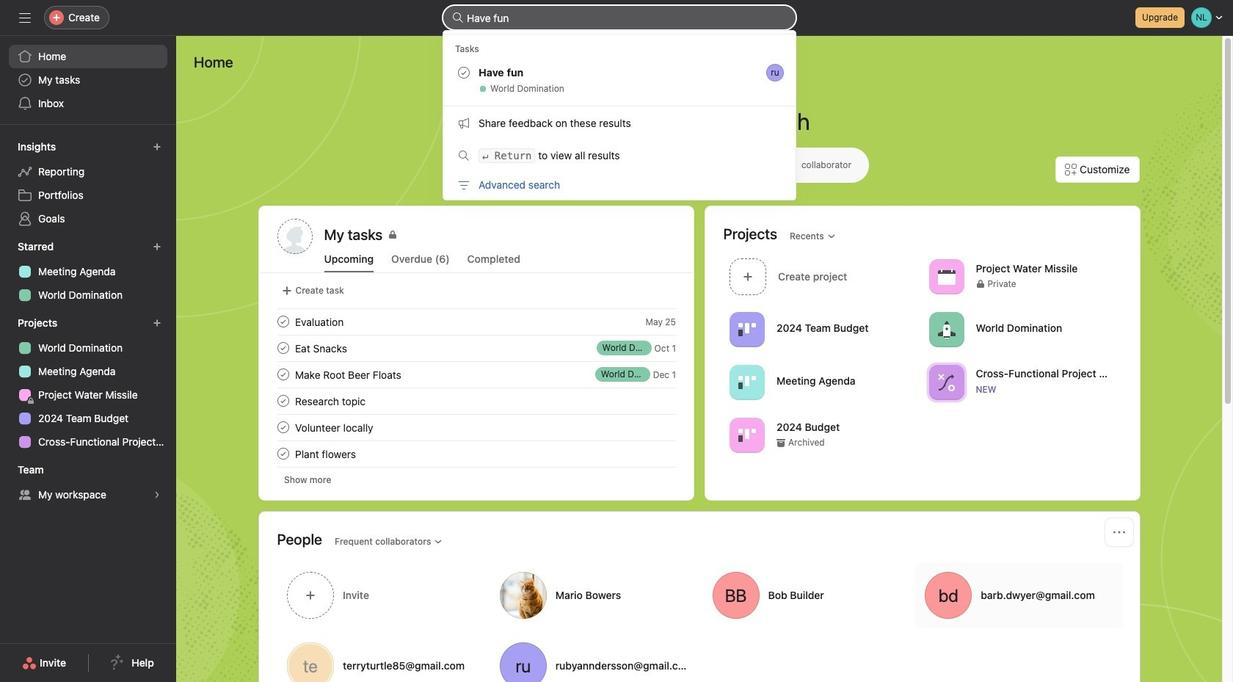 Task type: locate. For each thing, give the bounding box(es) containing it.
mark complete image for second mark complete checkbox from the top of the page
[[274, 366, 292, 383]]

insights element
[[0, 134, 176, 233]]

hide sidebar image
[[19, 12, 31, 23]]

mark complete image for third mark complete checkbox from the top of the page
[[274, 392, 292, 410]]

3 mark complete image from the top
[[274, 445, 292, 463]]

prominent image
[[452, 12, 464, 23]]

3 mark complete checkbox from the top
[[274, 392, 292, 410]]

4 list item from the top
[[260, 388, 694, 414]]

add profile photo image
[[277, 219, 312, 254]]

mark complete image for 1st mark complete option from the bottom of the page
[[274, 419, 292, 436]]

1 vertical spatial mark complete checkbox
[[274, 419, 292, 436]]

1 board image from the top
[[738, 321, 756, 338]]

1 mark complete image from the top
[[274, 313, 292, 330]]

Search tasks, projects, and more text field
[[444, 6, 796, 29]]

0 vertical spatial mark complete image
[[274, 313, 292, 330]]

mark complete checkbox inside list item
[[274, 339, 292, 357]]

2 mark complete image from the top
[[274, 339, 292, 357]]

2 mark complete checkbox from the top
[[274, 366, 292, 383]]

line_and_symbols image
[[938, 373, 955, 391]]

list item
[[260, 308, 694, 335], [260, 335, 694, 361], [260, 361, 694, 388], [260, 388, 694, 414], [260, 441, 694, 467]]

2 vertical spatial board image
[[738, 426, 756, 444]]

starred element
[[0, 233, 176, 310]]

2 vertical spatial mark complete image
[[274, 445, 292, 463]]

1 vertical spatial mark complete image
[[274, 419, 292, 436]]

0 vertical spatial mark complete image
[[274, 392, 292, 410]]

2 mark complete image from the top
[[274, 419, 292, 436]]

2 mark complete checkbox from the top
[[274, 419, 292, 436]]

1 vertical spatial mark complete image
[[274, 339, 292, 357]]

mark complete image
[[274, 313, 292, 330], [274, 339, 292, 357], [274, 366, 292, 383]]

3 board image from the top
[[738, 426, 756, 444]]

0 vertical spatial board image
[[738, 321, 756, 338]]

0 vertical spatial mark complete checkbox
[[274, 339, 292, 357]]

1 list item from the top
[[260, 308, 694, 335]]

board image
[[738, 321, 756, 338], [738, 373, 756, 391], [738, 426, 756, 444]]

None field
[[444, 6, 796, 29]]

3 mark complete image from the top
[[274, 366, 292, 383]]

1 mark complete checkbox from the top
[[274, 339, 292, 357]]

1 mark complete checkbox from the top
[[274, 313, 292, 330]]

Mark complete checkbox
[[274, 313, 292, 330], [274, 366, 292, 383], [274, 392, 292, 410], [274, 445, 292, 463]]

2 vertical spatial mark complete image
[[274, 366, 292, 383]]

1 mark complete image from the top
[[274, 392, 292, 410]]

mark complete image
[[274, 392, 292, 410], [274, 419, 292, 436], [274, 445, 292, 463]]

1 vertical spatial board image
[[738, 373, 756, 391]]

new insights image
[[153, 142, 162, 151]]

Mark complete checkbox
[[274, 339, 292, 357], [274, 419, 292, 436]]



Task type: describe. For each thing, give the bounding box(es) containing it.
new project or portfolio image
[[153, 319, 162, 327]]

projects element
[[0, 310, 176, 457]]

rocket image
[[938, 321, 955, 338]]

2 list item from the top
[[260, 335, 694, 361]]

mark complete image for 1st mark complete checkbox from the top
[[274, 313, 292, 330]]

5 list item from the top
[[260, 441, 694, 467]]

mark complete image for mark complete option in the list item
[[274, 339, 292, 357]]

teams element
[[0, 457, 176, 510]]

see details, my workspace image
[[153, 490, 162, 499]]

4 mark complete checkbox from the top
[[274, 445, 292, 463]]

3 list item from the top
[[260, 361, 694, 388]]

calendar image
[[938, 268, 955, 285]]

global element
[[0, 36, 176, 124]]

mark complete image for first mark complete checkbox from the bottom
[[274, 445, 292, 463]]

2 board image from the top
[[738, 373, 756, 391]]

add items to starred image
[[153, 242, 162, 251]]



Task type: vqa. For each thing, say whether or not it's contained in the screenshot.
left name
no



